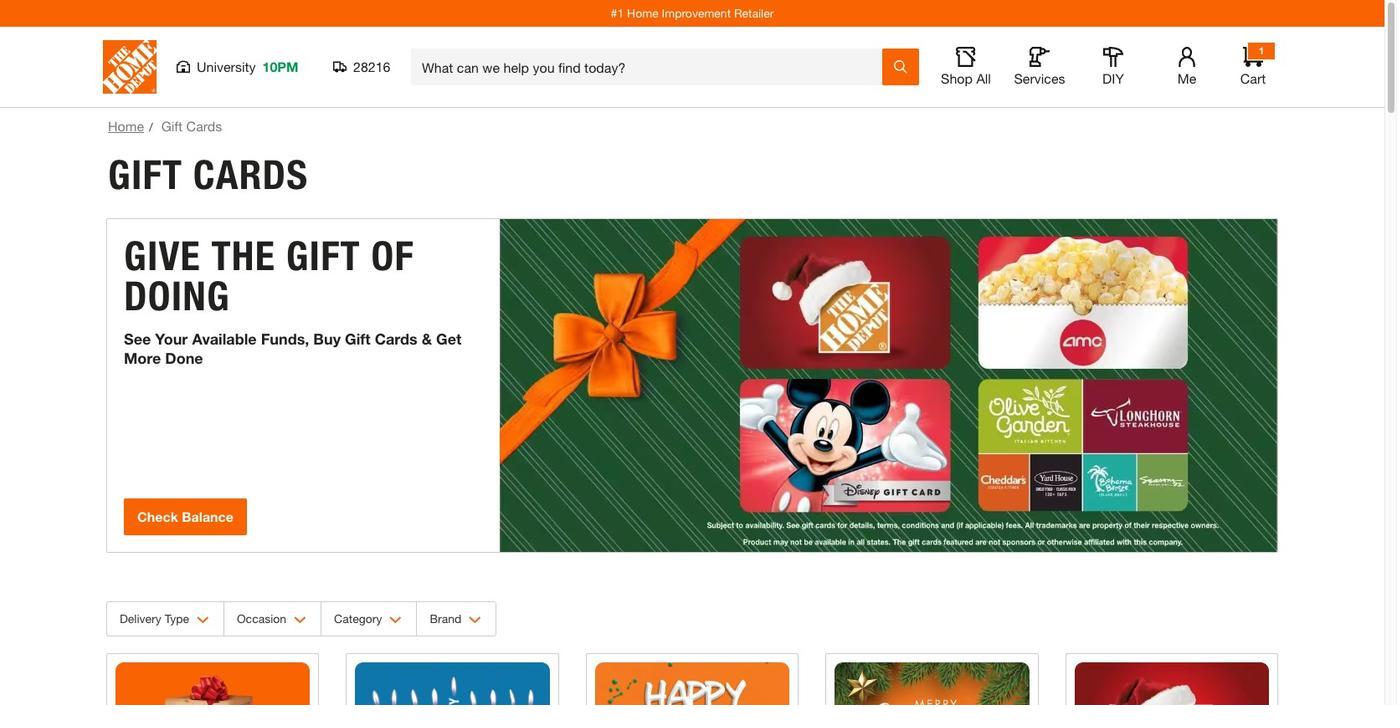 Task type: describe. For each thing, give the bounding box(es) containing it.
28216 button
[[333, 59, 391, 75]]

the
[[212, 232, 276, 281]]

check
[[137, 509, 178, 525]]

1 vertical spatial cards
[[193, 151, 309, 199]]

all
[[977, 70, 991, 86]]

delivery
[[120, 612, 161, 626]]

services button
[[1013, 47, 1067, 87]]

category
[[334, 612, 382, 626]]

open arrow image for category
[[390, 617, 402, 625]]

your
[[155, 330, 188, 348]]

buy
[[314, 330, 341, 348]]

open arrow image for occasion
[[294, 617, 307, 625]]

give the gift of doing
[[124, 232, 414, 321]]

delivery type link
[[107, 603, 224, 636]]

balance
[[182, 509, 234, 525]]

check balance link
[[124, 499, 247, 536]]

university 10pm
[[197, 59, 299, 75]]

image for give the gift of doing image
[[500, 219, 1278, 553]]

me button
[[1161, 47, 1214, 87]]

retailer
[[734, 6, 774, 20]]

give
[[124, 232, 201, 281]]

university
[[197, 59, 256, 75]]

cart
[[1241, 70, 1266, 86]]

1 vertical spatial gift cards
[[108, 151, 309, 199]]

see
[[124, 330, 151, 348]]

home link
[[108, 118, 144, 134]]

me
[[1178, 70, 1197, 86]]

0 vertical spatial home
[[627, 6, 659, 20]]

funds,
[[261, 330, 309, 348]]

of
[[371, 232, 414, 281]]

more
[[124, 349, 161, 367]]

get
[[436, 330, 462, 348]]

see your available funds, buy gift cards & get more done
[[124, 330, 462, 367]]

1
[[1259, 44, 1265, 57]]

#1 home improvement retailer
[[611, 6, 774, 20]]

shop
[[941, 70, 973, 86]]

the home depot logo image
[[103, 40, 157, 94]]

#1
[[611, 6, 624, 20]]

brand
[[430, 612, 462, 626]]

check balance
[[137, 509, 234, 525]]

28216
[[353, 59, 391, 75]]

0 vertical spatial gift cards
[[161, 118, 222, 134]]



Task type: vqa. For each thing, say whether or not it's contained in the screenshot.
( 28 ) for &
no



Task type: locate. For each thing, give the bounding box(es) containing it.
gift inside "give the gift of doing"
[[286, 232, 361, 281]]

home
[[627, 6, 659, 20], [108, 118, 144, 134]]

shop all button
[[940, 47, 993, 87]]

home down the home depot logo
[[108, 118, 144, 134]]

delivery type
[[120, 612, 189, 626]]

2 open arrow image from the left
[[294, 617, 307, 625]]

cards left &
[[375, 330, 418, 348]]

10pm
[[263, 59, 299, 75]]

available
[[192, 330, 257, 348]]

2 horizontal spatial open arrow image
[[390, 617, 402, 625]]

open arrow image
[[197, 617, 209, 625], [294, 617, 307, 625], [390, 617, 402, 625]]

1 horizontal spatial open arrow image
[[294, 617, 307, 625]]

shop all
[[941, 70, 991, 86]]

done
[[165, 349, 203, 367]]

open arrow image right type
[[197, 617, 209, 625]]

2 vertical spatial cards
[[375, 330, 418, 348]]

category link
[[322, 603, 417, 636]]

3 open arrow image from the left
[[390, 617, 402, 625]]

&
[[422, 330, 432, 348]]

open arrow image inside "delivery type" link
[[197, 617, 209, 625]]

gift down home link
[[108, 151, 183, 199]]

gift right buy
[[345, 330, 371, 348]]

brand link
[[417, 603, 496, 636]]

open arrow image for delivery type
[[197, 617, 209, 625]]

type
[[165, 612, 189, 626]]

improvement
[[662, 6, 731, 20]]

home right #1
[[627, 6, 659, 20]]

cards inside see your available funds, buy gift cards & get more done
[[375, 330, 418, 348]]

cart 1
[[1241, 44, 1266, 86]]

gift cards
[[161, 118, 222, 134], [108, 151, 309, 199]]

gift right home link
[[161, 118, 183, 134]]

0 horizontal spatial open arrow image
[[197, 617, 209, 625]]

services
[[1015, 70, 1066, 86]]

diy
[[1103, 70, 1125, 86]]

diy button
[[1087, 47, 1141, 87]]

open arrow image right the category
[[390, 617, 402, 625]]

gift inside see your available funds, buy gift cards & get more done
[[345, 330, 371, 348]]

gift left of
[[286, 232, 361, 281]]

occasion
[[237, 612, 286, 626]]

0 horizontal spatial home
[[108, 118, 144, 134]]

occasion link
[[224, 603, 321, 636]]

1 open arrow image from the left
[[197, 617, 209, 625]]

gift
[[161, 118, 183, 134], [108, 151, 183, 199], [286, 232, 361, 281], [345, 330, 371, 348]]

What can we help you find today? search field
[[422, 49, 882, 85]]

open arrow image right occasion
[[294, 617, 307, 625]]

open arrow image inside occasion link
[[294, 617, 307, 625]]

open arrow image
[[469, 617, 482, 625]]

1 vertical spatial home
[[108, 118, 144, 134]]

cards
[[186, 118, 222, 134], [193, 151, 309, 199], [375, 330, 418, 348]]

0 vertical spatial cards
[[186, 118, 222, 134]]

cards down university
[[186, 118, 222, 134]]

doing
[[124, 272, 230, 321]]

1 horizontal spatial home
[[627, 6, 659, 20]]

open arrow image inside category link
[[390, 617, 402, 625]]

cards up 'the'
[[193, 151, 309, 199]]



